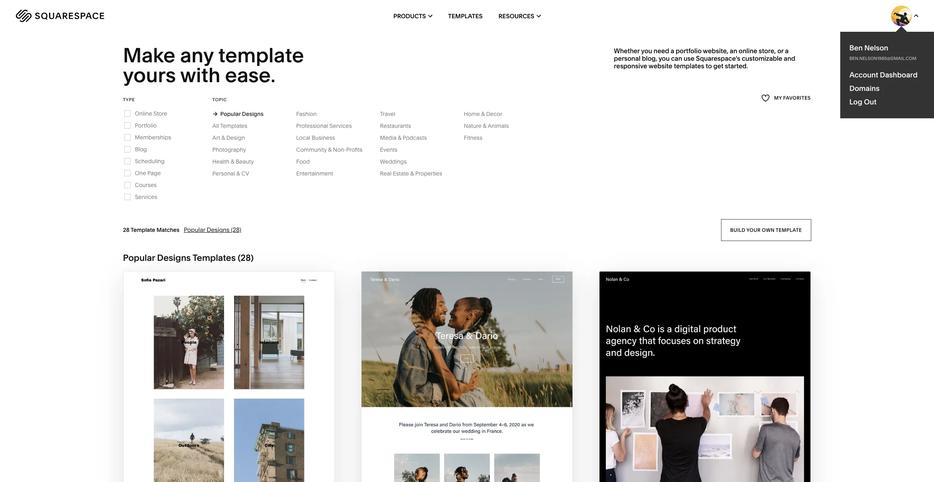 Task type: locate. For each thing, give the bounding box(es) containing it.
designs down matches
[[157, 253, 191, 263]]

popular up all templates
[[220, 110, 241, 118]]

start up preview nolan
[[663, 397, 687, 406]]

community & non-profits link
[[296, 146, 371, 153]]

yours
[[123, 63, 176, 88]]

popular designs
[[220, 110, 264, 118]]

start with nolan
[[663, 397, 739, 406]]

nolan down 'start with nolan'
[[709, 412, 738, 421]]

designs for popular designs templates ( 28 )
[[157, 253, 191, 263]]

popular designs link
[[212, 110, 264, 118]]

nolan up preview nolan
[[711, 397, 739, 406]]

you left need
[[641, 47, 652, 55]]

dario down 'start with dario' at the bottom of the page
[[473, 412, 498, 421]]

dario
[[474, 397, 499, 406], [473, 412, 498, 421]]

nolan inside button
[[711, 397, 739, 406]]

responsive
[[614, 62, 647, 70]]

1 horizontal spatial popular
[[184, 226, 205, 234]]

1 a from the left
[[671, 47, 674, 55]]

& for decor
[[481, 110, 485, 118]]

0 vertical spatial pazari
[[235, 392, 263, 402]]

& for cv
[[236, 170, 240, 177]]

preview for preview pazari
[[196, 408, 231, 417]]

health & beauty link
[[212, 158, 262, 165]]

1 horizontal spatial template
[[776, 227, 802, 233]]

template
[[218, 43, 304, 68], [776, 227, 802, 233]]

pazari up preview pazari
[[235, 392, 263, 402]]

an
[[730, 47, 737, 55]]

nature & animals link
[[464, 122, 517, 129]]

a right need
[[671, 47, 674, 55]]

2 horizontal spatial start
[[663, 397, 687, 406]]

& right nature
[[483, 122, 487, 129]]

0 horizontal spatial 28
[[123, 226, 129, 234]]

account dashboard link
[[850, 70, 925, 79]]

1 horizontal spatial start
[[426, 397, 450, 406]]

template inside button
[[776, 227, 802, 233]]

media & podcasts link
[[380, 134, 435, 141]]

start up preview dario
[[426, 397, 450, 406]]

online store
[[135, 110, 167, 117]]

0 horizontal spatial designs
[[157, 253, 191, 263]]

1 vertical spatial template
[[776, 227, 802, 233]]

events
[[380, 146, 397, 153]]

28 down (28)
[[241, 253, 251, 263]]

estate
[[393, 170, 409, 177]]

0 horizontal spatial template
[[218, 43, 304, 68]]

local business link
[[296, 134, 343, 141]]

design
[[226, 134, 245, 141]]

start with dario button
[[426, 391, 508, 412]]

preview down start with pazari
[[196, 408, 231, 417]]

log
[[850, 97, 863, 106]]

memberships
[[135, 134, 171, 141]]

my favorites
[[775, 95, 811, 101]]

professional services link
[[296, 122, 360, 129]]

you left can
[[659, 54, 670, 62]]

make
[[123, 43, 175, 68]]

2 horizontal spatial preview
[[673, 412, 707, 421]]

photography
[[212, 146, 246, 153]]

2 vertical spatial designs
[[157, 253, 191, 263]]

start for preview nolan
[[663, 397, 687, 406]]

1 horizontal spatial 28
[[241, 253, 251, 263]]

pazari down start with pazari
[[233, 408, 261, 417]]

squarespace logo image
[[16, 10, 104, 22]]

28 left template
[[123, 226, 129, 234]]

professional
[[296, 122, 328, 129]]

restaurants
[[380, 122, 411, 129]]

whether you need a portfolio website, an online store, or a personal blog, you can use squarespace's customizable and responsive website templates to get started.
[[614, 47, 795, 70]]

travel
[[380, 110, 395, 118]]

0 horizontal spatial popular
[[123, 253, 155, 263]]

0 vertical spatial nolan
[[711, 397, 739, 406]]

& right art
[[221, 134, 225, 141]]

1 vertical spatial 28
[[241, 253, 251, 263]]

1 horizontal spatial a
[[785, 47, 789, 55]]

a
[[671, 47, 674, 55], [785, 47, 789, 55]]

customizable
[[742, 54, 782, 62]]

0 vertical spatial designs
[[242, 110, 264, 118]]

start up preview pazari
[[187, 392, 211, 402]]

preview inside preview dario link
[[436, 412, 471, 421]]

with
[[180, 63, 220, 88], [212, 392, 233, 402], [452, 397, 472, 406], [689, 397, 709, 406]]

0 horizontal spatial preview
[[196, 408, 231, 417]]

with up preview nolan
[[689, 397, 709, 406]]

preview pazari link
[[196, 402, 261, 424]]

community
[[296, 146, 327, 153]]

1 horizontal spatial designs
[[207, 226, 230, 234]]

popular
[[220, 110, 241, 118], [184, 226, 205, 234], [123, 253, 155, 263]]

use
[[684, 54, 695, 62]]

1 vertical spatial popular
[[184, 226, 205, 234]]

with up topic on the left top of the page
[[180, 63, 220, 88]]

fashion
[[296, 110, 317, 118]]

popular for popular designs
[[220, 110, 241, 118]]

& right home
[[481, 110, 485, 118]]

squarespace's
[[696, 54, 740, 62]]

preview
[[196, 408, 231, 417], [436, 412, 471, 421], [673, 412, 707, 421]]

templates link
[[448, 0, 483, 32]]

designs up all templates link
[[242, 110, 264, 118]]

& right health
[[231, 158, 234, 165]]

popular for popular designs templates ( 28 )
[[123, 253, 155, 263]]

real estate & properties link
[[380, 170, 450, 177]]

services up business
[[330, 122, 352, 129]]

preview for preview nolan
[[673, 412, 707, 421]]

own
[[762, 227, 775, 233]]

& left 'non-' at the left top
[[328, 146, 332, 153]]

2 horizontal spatial popular
[[220, 110, 241, 118]]

0 horizontal spatial start
[[187, 392, 211, 402]]

designs
[[242, 110, 264, 118], [207, 226, 230, 234], [157, 253, 191, 263]]

0 vertical spatial popular
[[220, 110, 241, 118]]

1 horizontal spatial preview
[[436, 412, 471, 421]]

travel link
[[380, 110, 403, 118]]

1 vertical spatial designs
[[207, 226, 230, 234]]

1 horizontal spatial services
[[330, 122, 352, 129]]

& for design
[[221, 134, 225, 141]]

pazari element
[[123, 272, 335, 482]]

popular down template
[[123, 253, 155, 263]]

art & design link
[[212, 134, 253, 141]]

online
[[135, 110, 152, 117]]

ben nelson ben.nelson1980@gmail.com
[[850, 43, 917, 61]]

pazari image
[[123, 272, 335, 482]]

& for beauty
[[231, 158, 234, 165]]

0 horizontal spatial services
[[135, 193, 157, 201]]

1 vertical spatial templates
[[220, 122, 247, 129]]

blog,
[[642, 54, 657, 62]]

dario element
[[362, 272, 573, 482]]

with up preview pazari
[[212, 392, 233, 402]]

2 a from the left
[[785, 47, 789, 55]]

dario up preview dario
[[474, 397, 499, 406]]

2 horizontal spatial designs
[[242, 110, 264, 118]]

28 template matches
[[123, 226, 179, 234]]

popular for popular designs (28)
[[184, 226, 205, 234]]

services down courses
[[135, 193, 157, 201]]

& left the cv
[[236, 170, 240, 177]]

website
[[649, 62, 673, 70]]

0 horizontal spatial a
[[671, 47, 674, 55]]

preview inside preview nolan link
[[673, 412, 707, 421]]

you
[[641, 47, 652, 55], [659, 54, 670, 62]]

& right media
[[398, 134, 401, 141]]

popular right matches
[[184, 226, 205, 234]]

preview inside 'preview pazari' "link"
[[196, 408, 231, 417]]

log out link
[[850, 97, 877, 106]]

designs left (28)
[[207, 226, 230, 234]]

2 vertical spatial popular
[[123, 253, 155, 263]]

preview down 'start with dario' at the bottom of the page
[[436, 412, 471, 421]]

preview down 'start with nolan'
[[673, 412, 707, 421]]

portfolio
[[135, 122, 157, 129]]

& for animals
[[483, 122, 487, 129]]

with up preview dario
[[452, 397, 472, 406]]

restaurants link
[[380, 122, 419, 129]]

0 vertical spatial dario
[[474, 397, 499, 406]]

page
[[147, 170, 161, 177]]

1 vertical spatial pazari
[[233, 408, 261, 417]]

all
[[212, 122, 219, 129]]

my favorites link
[[762, 93, 811, 104]]

pazari
[[235, 392, 263, 402], [233, 408, 261, 417]]

your
[[747, 227, 761, 233]]

0 vertical spatial template
[[218, 43, 304, 68]]

ben.nelson1980@gmail.com
[[850, 56, 917, 61]]

online
[[739, 47, 757, 55]]

a right or
[[785, 47, 789, 55]]

preview dario link
[[436, 406, 498, 428]]

(28)
[[231, 226, 241, 234]]

home & decor link
[[464, 110, 510, 118]]



Task type: vqa. For each thing, say whether or not it's contained in the screenshot.
Matches
yes



Task type: describe. For each thing, give the bounding box(es) containing it.
domains
[[850, 84, 880, 93]]

all templates
[[212, 122, 247, 129]]

& right estate
[[410, 170, 414, 177]]

out
[[864, 97, 877, 106]]

template inside make any template yours with ease.
[[218, 43, 304, 68]]

community & non-profits
[[296, 146, 363, 153]]

preview nolan link
[[673, 406, 738, 428]]

nolan element
[[600, 272, 811, 482]]

decor
[[486, 110, 502, 118]]

0 vertical spatial templates
[[448, 12, 483, 20]]

portfolio
[[676, 47, 702, 55]]

need
[[654, 47, 669, 55]]

dashboard
[[880, 70, 918, 79]]

preview nolan
[[673, 412, 738, 421]]

cv
[[241, 170, 249, 177]]

scheduling
[[135, 158, 165, 165]]

non-
[[333, 146, 346, 153]]

template
[[131, 226, 155, 234]]

matches
[[157, 226, 179, 234]]

blog
[[135, 146, 147, 153]]

started.
[[725, 62, 748, 70]]

entertainment
[[296, 170, 333, 177]]

nature
[[464, 122, 482, 129]]

1 horizontal spatial you
[[659, 54, 670, 62]]

log out
[[850, 97, 877, 106]]

entertainment link
[[296, 170, 341, 177]]

all templates link
[[212, 122, 255, 129]]

art & design
[[212, 134, 245, 141]]

with for start with dario
[[452, 397, 472, 406]]

1 vertical spatial dario
[[473, 412, 498, 421]]

one
[[135, 170, 146, 177]]

popular designs (28)
[[184, 226, 241, 234]]

dario inside button
[[474, 397, 499, 406]]

start with dario
[[426, 397, 499, 406]]

and
[[784, 54, 795, 62]]

& for non-
[[328, 146, 332, 153]]

make any template yours with ease.
[[123, 43, 308, 88]]

start with pazari button
[[187, 386, 271, 408]]

media
[[380, 134, 397, 141]]

real estate & properties
[[380, 170, 442, 177]]

any
[[180, 43, 214, 68]]

fashion link
[[296, 110, 325, 118]]

0 vertical spatial services
[[330, 122, 352, 129]]

art
[[212, 134, 220, 141]]

start with nolan button
[[663, 391, 748, 412]]

business
[[312, 134, 335, 141]]

1 vertical spatial nolan
[[709, 412, 738, 421]]

2 vertical spatial templates
[[193, 253, 236, 263]]

start for preview dario
[[426, 397, 450, 406]]

templates
[[674, 62, 704, 70]]

nolan image
[[600, 272, 811, 482]]

beauty
[[236, 158, 254, 165]]

designs for popular designs
[[242, 110, 264, 118]]

0 vertical spatial 28
[[123, 226, 129, 234]]

1 vertical spatial services
[[135, 193, 157, 201]]

resources
[[499, 12, 534, 20]]

dario image
[[362, 272, 573, 482]]

personal & cv link
[[212, 170, 257, 177]]

can
[[671, 54, 682, 62]]

start with pazari
[[187, 392, 263, 402]]

pazari inside "link"
[[233, 408, 261, 417]]

products button
[[393, 0, 432, 32]]

nature & animals
[[464, 122, 509, 129]]

fitness
[[464, 134, 483, 141]]

preview pazari
[[196, 408, 261, 417]]

or
[[778, 47, 784, 55]]

store
[[153, 110, 167, 117]]

weddings
[[380, 158, 407, 165]]

with inside make any template yours with ease.
[[180, 63, 220, 88]]

pazari inside button
[[235, 392, 263, 402]]

preview for preview dario
[[436, 412, 471, 421]]

profits
[[346, 146, 363, 153]]

popular designs (28) link
[[184, 226, 241, 234]]

with for start with nolan
[[689, 397, 709, 406]]

account
[[850, 70, 878, 79]]

podcasts
[[403, 134, 427, 141]]

events link
[[380, 146, 405, 153]]

0 horizontal spatial you
[[641, 47, 652, 55]]

products
[[393, 12, 426, 20]]

store,
[[759, 47, 776, 55]]

designs for popular designs (28)
[[207, 226, 230, 234]]

food
[[296, 158, 310, 165]]

personal
[[212, 170, 235, 177]]

website,
[[703, 47, 728, 55]]

preview dario
[[436, 412, 498, 421]]

personal
[[614, 54, 641, 62]]

& for podcasts
[[398, 134, 401, 141]]

animals
[[488, 122, 509, 129]]

courses
[[135, 182, 157, 189]]

media & podcasts
[[380, 134, 427, 141]]

domains link
[[850, 84, 925, 93]]

squarespace logo link
[[16, 10, 196, 22]]

build
[[730, 227, 746, 233]]

home
[[464, 110, 480, 118]]

properties
[[415, 170, 442, 177]]

start for preview pazari
[[187, 392, 211, 402]]

build your own template button
[[721, 219, 811, 241]]

with for start with pazari
[[212, 392, 233, 402]]

local business
[[296, 134, 335, 141]]

)
[[251, 253, 254, 263]]



